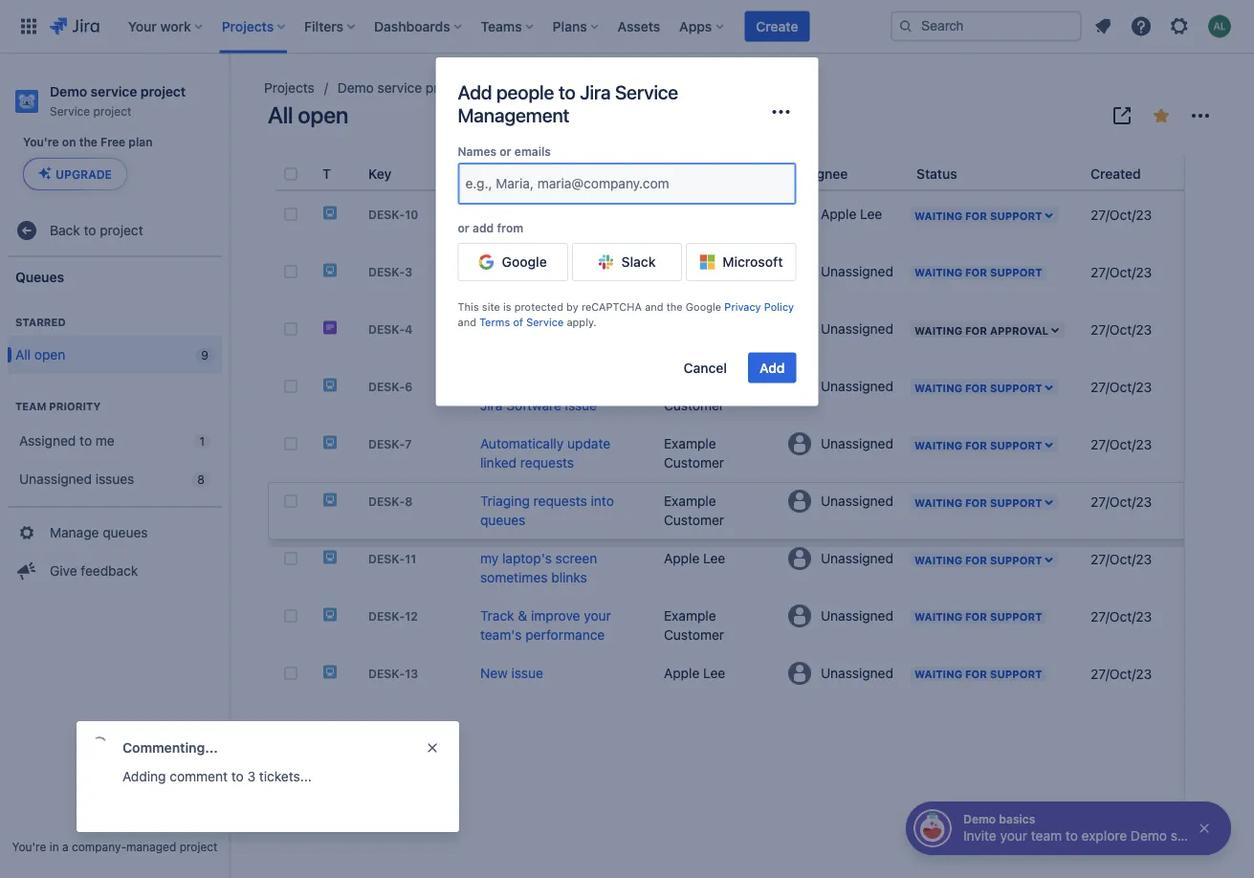 Task type: describe. For each thing, give the bounding box(es) containing it.
customer for triaging requests into queues
[[664, 512, 724, 528]]

0 vertical spatial queues
[[492, 80, 540, 96]]

blinks
[[552, 570, 587, 586]]

projects link
[[264, 77, 315, 100]]

- for collecting
[[400, 323, 405, 336]]

status button
[[909, 163, 958, 186]]

all inside starred "group"
[[15, 347, 31, 363]]

you're for you're in a company-managed project
[[12, 840, 46, 854]]

create
[[756, 18, 799, 34]]

desk for track
[[368, 610, 400, 623]]

add
[[473, 222, 494, 235]]

0 vertical spatial the
[[79, 135, 98, 149]]

0 horizontal spatial 3
[[247, 769, 256, 785]]

group containing manage queues
[[8, 506, 222, 596]]

to right back
[[84, 223, 96, 239]]

google button
[[458, 243, 568, 282]]

1 unassigned button from the top
[[783, 256, 909, 287]]

0 horizontal spatial a
[[62, 840, 69, 854]]

to right "comment"
[[231, 769, 244, 785]]

customers
[[540, 264, 605, 279]]

unassigned for requests
[[821, 436, 894, 452]]

reporter button
[[657, 163, 720, 186]]

desk for agents
[[368, 265, 400, 278]]

people
[[497, 80, 554, 103]]

help! this is a high priority request
[[480, 206, 598, 241]]

feedback
[[81, 563, 138, 579]]

customer for agents & customers
[[664, 283, 724, 299]]

summary button
[[473, 163, 541, 186]]

unassigned for details
[[821, 321, 894, 337]]

automatically update linked requests link
[[480, 436, 611, 471]]

demo right explore on the right of the page
[[1131, 828, 1168, 844]]

status
[[917, 166, 958, 182]]

from
[[497, 222, 524, 235]]

an it problem or question. image for linking requests to a jira software issue
[[323, 378, 338, 393]]

commenting...
[[123, 740, 218, 756]]

unassigned button for details
[[783, 314, 909, 345]]

google inside button
[[502, 254, 547, 270]]

new
[[480, 666, 508, 681]]

desk for automatically
[[368, 437, 400, 451]]

adding
[[123, 769, 166, 785]]

triaging
[[480, 493, 530, 509]]

team's
[[480, 627, 522, 643]]

an it problem or question. image for my laptop's screen sometimes blinks
[[323, 550, 338, 565]]

0 vertical spatial or
[[500, 145, 512, 158]]

6
[[405, 380, 413, 393]]

close image
[[1197, 821, 1213, 836]]

search image
[[899, 19, 914, 34]]

me
[[96, 433, 115, 449]]

give
[[50, 563, 77, 579]]

team priority
[[15, 401, 101, 413]]

example for agents & customers
[[664, 264, 716, 279]]

project right managed
[[180, 840, 218, 854]]

back to project
[[50, 223, 143, 239]]

more image
[[770, 100, 793, 123]]

queues inside "manage queues" button
[[103, 525, 148, 541]]

to inside linking requests to a jira software issue
[[586, 379, 598, 394]]

- for triaging
[[400, 495, 405, 508]]

banner containing assets
[[0, 0, 1255, 54]]

example for linking requests to a jira software issue
[[664, 379, 716, 394]]

give feedback button
[[8, 552, 222, 591]]

example for collecting custom request details
[[664, 321, 716, 337]]

demo service project link
[[338, 77, 469, 100]]

queues link
[[492, 77, 540, 100]]

you're for you're on the free plan
[[23, 135, 59, 149]]

triaging requests into queues
[[480, 493, 614, 528]]

desk - 11
[[368, 552, 416, 566]]

linking
[[480, 379, 525, 394]]

0 vertical spatial and
[[645, 301, 664, 313]]

request inside help! this is a high priority request
[[528, 225, 575, 241]]

basics
[[1000, 813, 1036, 826]]

your for improve
[[584, 608, 611, 624]]

details
[[531, 340, 572, 356]]

1 horizontal spatial 8
[[405, 495, 413, 508]]

requests for linking
[[528, 379, 582, 394]]

is for this
[[546, 206, 556, 222]]

demo basics invite your team to explore demo service projec
[[964, 813, 1255, 844]]

demo service project service project
[[50, 84, 186, 118]]

assignee
[[791, 166, 848, 182]]

management
[[458, 103, 570, 126]]

maria,
[[496, 176, 534, 191]]

example for help! this is a high priority request
[[664, 206, 716, 222]]

managed
[[126, 840, 176, 854]]

e.g., maria, maria@company.com
[[466, 176, 670, 191]]

primary element
[[11, 0, 891, 53]]

1 vertical spatial queues
[[15, 269, 64, 285]]

manage queues
[[50, 525, 148, 541]]

your for invite
[[1001, 828, 1028, 844]]

google inside this site is protected by recaptcha and the google privacy policy and terms of service apply.
[[686, 301, 722, 313]]

10
[[405, 208, 418, 221]]

apple for new issue
[[664, 666, 700, 681]]

requests for triaging
[[534, 493, 587, 509]]

desk for help!
[[368, 208, 400, 221]]

new issue
[[480, 666, 544, 681]]

summary
[[480, 166, 541, 182]]

Search field
[[891, 11, 1082, 42]]

privacy policy link
[[725, 301, 794, 313]]

in
[[49, 840, 59, 854]]

automatically
[[480, 436, 564, 452]]

assets link
[[612, 11, 666, 42]]

service inside demo basics invite your team to explore demo service projec
[[1171, 828, 1216, 844]]

queues inside 'triaging requests into queues'
[[480, 512, 526, 528]]

example customer for agents & customers
[[664, 264, 724, 299]]

desk for triaging
[[368, 495, 400, 508]]

dismiss image
[[425, 741, 440, 756]]

key
[[368, 166, 392, 182]]

starred
[[15, 316, 66, 329]]

an it problem or question. image for automatically update linked requests
[[323, 435, 338, 450]]

issues
[[95, 472, 134, 487]]

cancel button
[[672, 353, 739, 383]]

microsoft button
[[686, 243, 797, 282]]

unassigned button for your
[[783, 601, 909, 632]]

projec
[[1219, 828, 1255, 844]]

unassigned for a
[[821, 379, 894, 394]]

project for back to project
[[100, 223, 143, 239]]

example for automatically update linked requests
[[664, 436, 716, 452]]

into
[[591, 493, 614, 509]]

terms of service link
[[480, 316, 564, 328]]

unassigned button for a
[[783, 371, 909, 402]]

emails
[[515, 145, 551, 158]]

1 vertical spatial and
[[458, 316, 477, 328]]

to inside add people to jira service management
[[559, 80, 576, 103]]

unassigned button for requests
[[783, 429, 909, 459]]

12
[[405, 610, 418, 623]]

this inside this site is protected by recaptcha and the google privacy policy and terms of service apply.
[[458, 301, 479, 313]]

this site is protected by recaptcha and the google privacy policy and terms of service apply.
[[458, 301, 794, 328]]

starred group
[[8, 296, 222, 380]]

desk - 10
[[368, 208, 418, 221]]

track
[[480, 608, 515, 624]]

collecting
[[480, 321, 543, 337]]

example customer for track & improve your team's performance
[[664, 608, 724, 643]]

agents & customers
[[480, 264, 605, 279]]

- for linking
[[400, 380, 405, 393]]

terms
[[480, 316, 510, 328]]

back
[[50, 223, 80, 239]]

tickets...
[[259, 769, 312, 785]]

demo for demo service project service project
[[50, 84, 87, 100]]

demo service project
[[338, 80, 469, 96]]

team
[[15, 401, 46, 413]]

request inside collecting custom request details
[[480, 340, 527, 356]]

an it problem or question. image for track & improve your team's performance
[[323, 607, 338, 623]]

& for track
[[518, 608, 528, 624]]

is for site
[[503, 301, 512, 313]]

laptop's
[[502, 551, 552, 567]]

or add from
[[458, 222, 524, 235]]

create button
[[745, 11, 810, 42]]

0 vertical spatial 3
[[405, 265, 413, 278]]

all open inside starred "group"
[[15, 347, 65, 363]]

8 inside team priority group
[[197, 473, 205, 487]]

lee for my laptop's screen sometimes blinks
[[704, 551, 726, 567]]

example for track & improve your team's performance
[[664, 608, 716, 624]]

service inside this site is protected by recaptcha and the google privacy policy and terms of service apply.
[[527, 316, 564, 328]]

unassigned for your
[[821, 608, 894, 624]]

adding comment to 3 tickets...
[[123, 769, 312, 785]]

names
[[458, 145, 497, 158]]

27/oct/23 for to
[[1091, 379, 1153, 395]]

0 vertical spatial open
[[298, 101, 348, 128]]

project for demo service project service project
[[141, 84, 186, 100]]

you're on the free plan
[[23, 135, 153, 149]]

assets
[[618, 18, 661, 34]]



Task type: locate. For each thing, give the bounding box(es) containing it.
software
[[507, 398, 562, 413]]

1 an it problem or question. image from the top
[[323, 205, 338, 221]]

3 an it problem or question. image from the top
[[323, 378, 338, 393]]

a inside help! this is a high priority request
[[560, 206, 567, 222]]

add up management
[[458, 80, 492, 103]]

team
[[1032, 828, 1062, 844]]

2 an it problem or question. image from the top
[[323, 492, 338, 508]]

this inside help! this is a high priority request
[[517, 206, 543, 222]]

triaging requests into queues link
[[480, 493, 614, 528]]

- up 6
[[400, 323, 405, 336]]

apple for my laptop's screen sometimes blinks
[[664, 551, 700, 567]]

upgrade button
[[24, 159, 126, 190]]

unassigned button for queues
[[783, 486, 909, 517]]

demo inside demo service project service project
[[50, 84, 87, 100]]

team priority group
[[8, 380, 222, 506]]

0 vertical spatial add
[[458, 80, 492, 103]]

1 horizontal spatial or
[[500, 145, 512, 158]]

8 down 1
[[197, 473, 205, 487]]

- up 4
[[400, 265, 405, 278]]

4 desk from the top
[[368, 380, 400, 393]]

0 horizontal spatial the
[[79, 135, 98, 149]]

is inside this site is protected by recaptcha and the google privacy policy and terms of service apply.
[[503, 301, 512, 313]]

1 vertical spatial all
[[15, 347, 31, 363]]

open
[[298, 101, 348, 128], [34, 347, 65, 363]]

example for triaging requests into queues
[[664, 493, 716, 509]]

requests down automatically
[[521, 455, 574, 471]]

all open down starred
[[15, 347, 65, 363]]

desk left 7
[[368, 437, 400, 451]]

service up on at the top of page
[[50, 104, 90, 118]]

0 vertical spatial lee
[[704, 551, 726, 567]]

& for agents
[[527, 264, 537, 279]]

1 vertical spatial apple lee
[[664, 666, 726, 681]]

a requests that may require approval. image
[[323, 320, 338, 335]]

desk left 12
[[368, 610, 400, 623]]

manage queues button
[[8, 514, 222, 552]]

- up 7
[[400, 380, 405, 393]]

6 27/oct/23 from the top
[[1091, 494, 1153, 510]]

service down assets link
[[615, 80, 679, 103]]

performance
[[526, 627, 605, 643]]

9 27/oct/23 from the top
[[1091, 667, 1153, 682]]

2 desk from the top
[[368, 265, 400, 278]]

jira inside linking requests to a jira software issue
[[480, 398, 503, 413]]

to right people
[[559, 80, 576, 103]]

service for demo service project service project
[[91, 84, 137, 100]]

project
[[426, 80, 469, 96], [141, 84, 186, 100], [93, 104, 131, 118], [100, 223, 143, 239], [180, 840, 218, 854]]

an it problem or question. image
[[323, 205, 338, 221], [323, 263, 338, 278], [323, 378, 338, 393], [323, 607, 338, 623], [323, 665, 338, 680]]

manage
[[50, 525, 99, 541]]

1 horizontal spatial service
[[378, 80, 422, 96]]

- for track
[[400, 610, 405, 623]]

1 vertical spatial all open
[[15, 347, 65, 363]]

& right "agents"
[[527, 264, 537, 279]]

desk for my
[[368, 552, 400, 566]]

& right track
[[518, 608, 528, 624]]

apple lee for my laptop's screen sometimes blinks
[[664, 551, 726, 567]]

google down priority
[[502, 254, 547, 270]]

0 horizontal spatial your
[[584, 608, 611, 624]]

e.g.,
[[466, 176, 492, 191]]

the inside this site is protected by recaptcha and the google privacy policy and terms of service apply.
[[667, 301, 683, 313]]

0 vertical spatial google
[[502, 254, 547, 270]]

an it problem or question. image down t
[[323, 205, 338, 221]]

27/oct/23 for linked
[[1091, 437, 1153, 453]]

an it problem or question. image for help! this is a high priority request
[[323, 205, 338, 221]]

queues up management
[[492, 80, 540, 96]]

project down primary element
[[426, 80, 469, 96]]

1 27/oct/23 from the top
[[1091, 207, 1153, 223]]

0 vertical spatial apple lee
[[664, 551, 726, 567]]

star image
[[1150, 104, 1173, 127]]

custom
[[546, 321, 592, 337]]

a inside linking requests to a jira software issue
[[602, 379, 609, 394]]

4 example from the top
[[664, 379, 716, 394]]

2 customer from the top
[[664, 283, 724, 299]]

27/oct/23 for screen
[[1091, 552, 1153, 568]]

1 vertical spatial is
[[503, 301, 512, 313]]

example customer for triaging requests into queues
[[664, 493, 724, 528]]

1 lee from the top
[[704, 551, 726, 567]]

5 desk from the top
[[368, 437, 400, 451]]

to inside demo basics invite your team to explore demo service projec
[[1066, 828, 1078, 844]]

0 vertical spatial you're
[[23, 135, 59, 149]]

add inside button
[[760, 360, 785, 376]]

queues up starred
[[15, 269, 64, 285]]

customer for linking requests to a jira software issue
[[664, 398, 724, 413]]

2 vertical spatial an it problem or question. image
[[323, 550, 338, 565]]

service up free at top left
[[91, 84, 137, 100]]

3 unassigned button from the top
[[783, 371, 909, 402]]

3 an it problem or question. image from the top
[[323, 550, 338, 565]]

4 - from the top
[[400, 380, 405, 393]]

4 unassigned button from the top
[[783, 429, 909, 459]]

service down protected
[[527, 316, 564, 328]]

7 example from the top
[[664, 608, 716, 624]]

to inside team priority group
[[80, 433, 92, 449]]

2 unassigned button from the top
[[783, 314, 909, 345]]

an it problem or question. image
[[323, 435, 338, 450], [323, 492, 338, 508], [323, 550, 338, 565]]

example customer for automatically update linked requests
[[664, 436, 724, 471]]

- up desk - 3
[[400, 208, 405, 221]]

all
[[268, 101, 293, 128], [15, 347, 31, 363]]

requests up software
[[528, 379, 582, 394]]

1 apple lee from the top
[[664, 551, 726, 567]]

1 horizontal spatial queues
[[480, 512, 526, 528]]

1 horizontal spatial is
[[546, 206, 556, 222]]

open down starred
[[34, 347, 65, 363]]

8 27/oct/23 from the top
[[1091, 609, 1153, 625]]

this left 'site'
[[458, 301, 479, 313]]

1 horizontal spatial google
[[686, 301, 722, 313]]

&
[[527, 264, 537, 279], [518, 608, 528, 624]]

desk left the 13
[[368, 667, 400, 680]]

8 desk from the top
[[368, 610, 400, 623]]

jira image
[[50, 15, 99, 38], [50, 15, 99, 38]]

issue up update
[[565, 398, 597, 413]]

- for agents
[[400, 265, 405, 278]]

- down 7
[[400, 495, 405, 508]]

this right help!
[[517, 206, 543, 222]]

2 example customer from the top
[[664, 264, 724, 299]]

collecting custom request details
[[480, 321, 592, 356]]

demo for demo basics invite your team to explore demo service projec
[[964, 813, 996, 826]]

5 27/oct/23 from the top
[[1091, 437, 1153, 453]]

0 horizontal spatial this
[[458, 301, 479, 313]]

& inside 'track & improve your team's performance'
[[518, 608, 528, 624]]

the
[[79, 135, 98, 149], [667, 301, 683, 313]]

2 vertical spatial requests
[[534, 493, 587, 509]]

key button
[[361, 163, 392, 186]]

a right in
[[62, 840, 69, 854]]

0 vertical spatial issue
[[565, 398, 597, 413]]

your up 'performance' on the left bottom of page
[[584, 608, 611, 624]]

request down high
[[528, 225, 575, 241]]

request
[[528, 225, 575, 241], [480, 340, 527, 356]]

jira
[[580, 80, 611, 103], [480, 398, 503, 413]]

desk - 12
[[368, 610, 418, 623]]

Names or emails text field
[[466, 174, 469, 193]]

desk - 6
[[368, 380, 413, 393]]

explore
[[1082, 828, 1128, 844]]

an it problem or question. image left desk - 8
[[323, 492, 338, 508]]

an it problem or question. image for new issue
[[323, 665, 338, 680]]

service down primary element
[[378, 80, 422, 96]]

customer for automatically update linked requests
[[664, 455, 724, 471]]

3 - from the top
[[400, 323, 405, 336]]

2 horizontal spatial service
[[615, 80, 679, 103]]

5 example customer from the top
[[664, 436, 724, 471]]

projects
[[264, 80, 315, 96]]

you're left in
[[12, 840, 46, 854]]

0 horizontal spatial service
[[91, 84, 137, 100]]

27/oct/23
[[1091, 207, 1153, 223], [1091, 265, 1153, 280], [1091, 322, 1153, 338], [1091, 379, 1153, 395], [1091, 437, 1153, 453], [1091, 494, 1153, 510], [1091, 552, 1153, 568], [1091, 609, 1153, 625], [1091, 667, 1153, 682]]

an it problem or question. image left desk - 13
[[323, 665, 338, 680]]

free
[[101, 135, 126, 149]]

- for my
[[400, 552, 405, 566]]

0 vertical spatial all
[[268, 101, 293, 128]]

request down collecting
[[480, 340, 527, 356]]

lee for new issue
[[704, 666, 726, 681]]

2 horizontal spatial a
[[602, 379, 609, 394]]

an it problem or question. image left "desk - 11"
[[323, 550, 338, 565]]

7 example customer from the top
[[664, 608, 724, 643]]

desk up desk - 4
[[368, 265, 400, 278]]

customer for collecting custom request details
[[664, 340, 724, 356]]

1 vertical spatial your
[[1001, 828, 1028, 844]]

your inside demo basics invite your team to explore demo service projec
[[1001, 828, 1028, 844]]

you're in a company-managed project
[[12, 840, 218, 854]]

1 vertical spatial the
[[667, 301, 683, 313]]

1 horizontal spatial all
[[268, 101, 293, 128]]

1 horizontal spatial the
[[667, 301, 683, 313]]

desk - 4
[[368, 323, 413, 336]]

9 desk from the top
[[368, 667, 400, 680]]

1 vertical spatial you're
[[12, 840, 46, 854]]

queues up give feedback button
[[103, 525, 148, 541]]

27/oct/23 for improve
[[1091, 609, 1153, 625]]

0 vertical spatial &
[[527, 264, 537, 279]]

all down starred
[[15, 347, 31, 363]]

5 an it problem or question. image from the top
[[323, 665, 338, 680]]

slack button
[[572, 243, 683, 282]]

8 down 7
[[405, 495, 413, 508]]

1 vertical spatial google
[[686, 301, 722, 313]]

7 - from the top
[[400, 552, 405, 566]]

maria@company.com
[[538, 176, 670, 191]]

requests
[[528, 379, 582, 394], [521, 455, 574, 471], [534, 493, 587, 509]]

your inside 'track & improve your team's performance'
[[584, 608, 611, 624]]

- down 6
[[400, 437, 405, 451]]

7 desk from the top
[[368, 552, 400, 566]]

0 vertical spatial request
[[528, 225, 575, 241]]

on
[[62, 135, 76, 149]]

1 example from the top
[[664, 206, 716, 222]]

0 vertical spatial an it problem or question. image
[[323, 435, 338, 450]]

issue right new
[[512, 666, 544, 681]]

add button
[[748, 353, 797, 383]]

0 horizontal spatial is
[[503, 301, 512, 313]]

0 horizontal spatial and
[[458, 316, 477, 328]]

27/oct/23 for customers
[[1091, 265, 1153, 280]]

desk for new
[[368, 667, 400, 680]]

a
[[560, 206, 567, 222], [602, 379, 609, 394], [62, 840, 69, 854]]

4 an it problem or question. image from the top
[[323, 607, 338, 623]]

8 - from the top
[[400, 610, 405, 623]]

an it problem or question. image down a requests that may require approval. icon
[[323, 378, 338, 393]]

desk left 11 on the bottom of the page
[[368, 552, 400, 566]]

0 horizontal spatial queues
[[103, 525, 148, 541]]

8 unassigned button from the top
[[783, 658, 909, 689]]

1 - from the top
[[400, 208, 405, 221]]

0 horizontal spatial all open
[[15, 347, 65, 363]]

demo right the projects on the top of the page
[[338, 80, 374, 96]]

service
[[378, 80, 422, 96], [91, 84, 137, 100], [1171, 828, 1216, 844]]

to right team
[[1066, 828, 1078, 844]]

linking requests to a jira software issue link
[[480, 379, 609, 413]]

3 27/oct/23 from the top
[[1091, 322, 1153, 338]]

0 vertical spatial a
[[560, 206, 567, 222]]

2 vertical spatial service
[[527, 316, 564, 328]]

apple lee for new issue
[[664, 666, 726, 681]]

jira right people
[[580, 80, 611, 103]]

1 horizontal spatial and
[[645, 301, 664, 313]]

1 horizontal spatial service
[[527, 316, 564, 328]]

desk - 7
[[368, 437, 412, 451]]

1 vertical spatial a
[[602, 379, 609, 394]]

1 horizontal spatial all open
[[268, 101, 348, 128]]

1 vertical spatial add
[[760, 360, 785, 376]]

1 example customer from the top
[[664, 206, 724, 241]]

the right on at the top of page
[[79, 135, 98, 149]]

2 27/oct/23 from the top
[[1091, 265, 1153, 280]]

3 left tickets...
[[247, 769, 256, 785]]

google left privacy
[[686, 301, 722, 313]]

customer for help! this is a high priority request
[[664, 225, 724, 241]]

3 customer from the top
[[664, 340, 724, 356]]

project up plan
[[141, 84, 186, 100]]

- for new
[[400, 667, 405, 680]]

1 an it problem or question. image from the top
[[323, 435, 338, 450]]

0 vertical spatial your
[[584, 608, 611, 624]]

27/oct/23 for into
[[1091, 494, 1153, 510]]

0 vertical spatial is
[[546, 206, 556, 222]]

5 customer from the top
[[664, 455, 724, 471]]

0 horizontal spatial jira
[[480, 398, 503, 413]]

service inside demo service project service project
[[50, 104, 90, 118]]

unassigned button for sometimes
[[783, 544, 909, 574]]

1 vertical spatial jira
[[480, 398, 503, 413]]

a for to
[[602, 379, 609, 394]]

to left me
[[80, 433, 92, 449]]

the right recaptcha
[[667, 301, 683, 313]]

0 horizontal spatial add
[[458, 80, 492, 103]]

1 vertical spatial lee
[[704, 666, 726, 681]]

desk - 8
[[368, 495, 413, 508]]

2 an it problem or question. image from the top
[[323, 263, 338, 278]]

my
[[480, 551, 499, 567]]

0 vertical spatial all open
[[268, 101, 348, 128]]

slack
[[622, 254, 656, 270]]

service left the projec
[[1171, 828, 1216, 844]]

all down projects link
[[268, 101, 293, 128]]

service inside demo service project service project
[[91, 84, 137, 100]]

2 lee from the top
[[704, 666, 726, 681]]

lee
[[704, 551, 726, 567], [704, 666, 726, 681]]

6 desk from the top
[[368, 495, 400, 508]]

0 horizontal spatial all
[[15, 347, 31, 363]]

2 - from the top
[[400, 265, 405, 278]]

0 horizontal spatial or
[[458, 222, 470, 235]]

agents & customers link
[[480, 264, 605, 279]]

3 up 4
[[405, 265, 413, 278]]

1 vertical spatial request
[[480, 340, 527, 356]]

0 horizontal spatial 8
[[197, 473, 205, 487]]

7 customer from the top
[[664, 627, 724, 643]]

service for demo service project
[[378, 80, 422, 96]]

5 example from the top
[[664, 436, 716, 452]]

add for add
[[760, 360, 785, 376]]

2 apple lee from the top
[[664, 666, 726, 681]]

customer for track & improve your team's performance
[[664, 627, 724, 643]]

1 vertical spatial &
[[518, 608, 528, 624]]

6 example customer from the top
[[664, 493, 724, 528]]

reporter
[[664, 166, 720, 182]]

9 - from the top
[[400, 667, 405, 680]]

1 vertical spatial 8
[[405, 495, 413, 508]]

an it problem or question. image for triaging requests into queues
[[323, 492, 338, 508]]

requests inside automatically update linked requests
[[521, 455, 574, 471]]

open inside starred "group"
[[34, 347, 65, 363]]

requests inside 'triaging requests into queues'
[[534, 493, 587, 509]]

2 apple from the top
[[664, 666, 700, 681]]

project for demo service project
[[426, 80, 469, 96]]

is left high
[[546, 206, 556, 222]]

help! this is a high priority request link
[[480, 206, 598, 241]]

- down the desk - 12
[[400, 667, 405, 680]]

desk for collecting
[[368, 323, 400, 336]]

issue inside linking requests to a jira software issue
[[565, 398, 597, 413]]

back to project link
[[8, 212, 222, 250]]

all open down projects link
[[268, 101, 348, 128]]

desk left 6
[[368, 380, 400, 393]]

6 unassigned button from the top
[[783, 544, 909, 574]]

privacy
[[725, 301, 761, 313]]

is inside help! this is a high priority request
[[546, 206, 556, 222]]

desk - 13
[[368, 667, 418, 680]]

banner
[[0, 0, 1255, 54]]

0 vertical spatial 8
[[197, 473, 205, 487]]

jira inside add people to jira service management
[[580, 80, 611, 103]]

0 vertical spatial apple
[[664, 551, 700, 567]]

a for is
[[560, 206, 567, 222]]

your
[[584, 608, 611, 624], [1001, 828, 1028, 844]]

demo up invite
[[964, 813, 996, 826]]

microsoft
[[723, 254, 783, 270]]

of
[[513, 316, 524, 328]]

a left high
[[560, 206, 567, 222]]

3 desk from the top
[[368, 323, 400, 336]]

an it problem or question. image left desk - 7
[[323, 435, 338, 450]]

upgrade
[[56, 168, 112, 181]]

3 example customer from the top
[[664, 321, 724, 356]]

1 horizontal spatial your
[[1001, 828, 1028, 844]]

1 vertical spatial this
[[458, 301, 479, 313]]

t
[[323, 166, 331, 182]]

4 27/oct/23 from the top
[[1091, 379, 1153, 395]]

desk
[[368, 208, 400, 221], [368, 265, 400, 278], [368, 323, 400, 336], [368, 380, 400, 393], [368, 437, 400, 451], [368, 495, 400, 508], [368, 552, 400, 566], [368, 610, 400, 623], [368, 667, 400, 680]]

27/oct/23 for is
[[1091, 207, 1153, 223]]

a up update
[[602, 379, 609, 394]]

and right recaptcha
[[645, 301, 664, 313]]

1 horizontal spatial queues
[[492, 80, 540, 96]]

0 horizontal spatial service
[[50, 104, 90, 118]]

1 horizontal spatial a
[[560, 206, 567, 222]]

priority
[[480, 225, 524, 241]]

0 vertical spatial jira
[[580, 80, 611, 103]]

unassigned for queues
[[821, 494, 894, 509]]

6 - from the top
[[400, 495, 405, 508]]

desk left 4
[[368, 323, 400, 336]]

service
[[615, 80, 679, 103], [50, 104, 90, 118], [527, 316, 564, 328]]

protected
[[515, 301, 564, 313]]

5 unassigned button from the top
[[783, 486, 909, 517]]

1 vertical spatial issue
[[512, 666, 544, 681]]

unassigned for sometimes
[[821, 551, 894, 567]]

4 example customer from the top
[[664, 379, 724, 413]]

example customer for linking requests to a jira software issue
[[664, 379, 724, 413]]

1 vertical spatial 3
[[247, 769, 256, 785]]

desk down desk - 7
[[368, 495, 400, 508]]

automatically update linked requests
[[480, 436, 611, 471]]

an it problem or question. image up a requests that may require approval. icon
[[323, 263, 338, 278]]

7 unassigned button from the top
[[783, 601, 909, 632]]

0 vertical spatial service
[[615, 80, 679, 103]]

add for add people to jira service management
[[458, 80, 492, 103]]

3 example from the top
[[664, 321, 716, 337]]

1 vertical spatial an it problem or question. image
[[323, 492, 338, 508]]

1 customer from the top
[[664, 225, 724, 241]]

1 vertical spatial apple
[[664, 666, 700, 681]]

apple lee
[[664, 551, 726, 567], [664, 666, 726, 681]]

requests inside linking requests to a jira software issue
[[528, 379, 582, 394]]

company-
[[72, 840, 126, 854]]

3
[[405, 265, 413, 278], [247, 769, 256, 785]]

desk left 10
[[368, 208, 400, 221]]

give feedback
[[50, 563, 138, 579]]

open down projects link
[[298, 101, 348, 128]]

example customer for collecting custom request details
[[664, 321, 724, 356]]

7 27/oct/23 from the top
[[1091, 552, 1153, 568]]

service inside add people to jira service management
[[615, 80, 679, 103]]

your down basics
[[1001, 828, 1028, 844]]

- down 11 on the bottom of the page
[[400, 610, 405, 623]]

requests left 'into'
[[534, 493, 587, 509]]

google
[[502, 254, 547, 270], [686, 301, 722, 313]]

an it problem or question. image left the desk - 12
[[323, 607, 338, 623]]

add down 'policy'
[[760, 360, 785, 376]]

1 horizontal spatial this
[[517, 206, 543, 222]]

policy
[[764, 301, 794, 313]]

recaptcha
[[582, 301, 642, 313]]

an it problem or question. image for agents & customers
[[323, 263, 338, 278]]

add people to jira service management
[[458, 80, 679, 126]]

1 apple from the top
[[664, 551, 700, 567]]

9
[[201, 349, 209, 362]]

1 horizontal spatial issue
[[565, 398, 597, 413]]

6 example from the top
[[664, 493, 716, 509]]

0 vertical spatial requests
[[528, 379, 582, 394]]

sometimes
[[480, 570, 548, 586]]

my laptop's screen sometimes blinks link
[[480, 551, 597, 586]]

t button
[[315, 163, 331, 186]]

unassigned inside team priority group
[[19, 472, 92, 487]]

add inside add people to jira service management
[[458, 80, 492, 103]]

project up free at top left
[[93, 104, 131, 118]]

2 example from the top
[[664, 264, 716, 279]]

1 vertical spatial open
[[34, 347, 65, 363]]

8
[[197, 473, 205, 487], [405, 495, 413, 508]]

0 horizontal spatial issue
[[512, 666, 544, 681]]

5 - from the top
[[400, 437, 405, 451]]

1 horizontal spatial 3
[[405, 265, 413, 278]]

or up summary button
[[500, 145, 512, 158]]

- for help!
[[400, 208, 405, 221]]

demo up on at the top of page
[[50, 84, 87, 100]]

assignee button
[[783, 163, 848, 186]]

0 vertical spatial this
[[517, 206, 543, 222]]

jira down linking
[[480, 398, 503, 413]]

to up update
[[586, 379, 598, 394]]

and left terms
[[458, 316, 477, 328]]

invite
[[964, 828, 997, 844]]

1 vertical spatial requests
[[521, 455, 574, 471]]

0 horizontal spatial queues
[[15, 269, 64, 285]]

1 vertical spatial service
[[50, 104, 90, 118]]

you're left on at the top of page
[[23, 135, 59, 149]]

0 horizontal spatial google
[[502, 254, 547, 270]]

4 customer from the top
[[664, 398, 724, 413]]

2 horizontal spatial service
[[1171, 828, 1216, 844]]

or left add
[[458, 222, 470, 235]]

1 desk from the top
[[368, 208, 400, 221]]

1 vertical spatial or
[[458, 222, 470, 235]]

1 horizontal spatial open
[[298, 101, 348, 128]]

project right back
[[100, 223, 143, 239]]

1 horizontal spatial add
[[760, 360, 785, 376]]

desk for linking
[[368, 380, 400, 393]]

group
[[8, 506, 222, 596]]

27/oct/23 for request
[[1091, 322, 1153, 338]]

0 horizontal spatial open
[[34, 347, 65, 363]]

6 customer from the top
[[664, 512, 724, 528]]

- up the desk - 12
[[400, 552, 405, 566]]

queues down "triaging"
[[480, 512, 526, 528]]

2 vertical spatial a
[[62, 840, 69, 854]]

- for automatically
[[400, 437, 405, 451]]

example customer for help! this is a high priority request
[[664, 206, 724, 241]]

demo for demo service project
[[338, 80, 374, 96]]

1 horizontal spatial jira
[[580, 80, 611, 103]]

is right 'site'
[[503, 301, 512, 313]]



Task type: vqa. For each thing, say whether or not it's contained in the screenshot.
"custom"
yes



